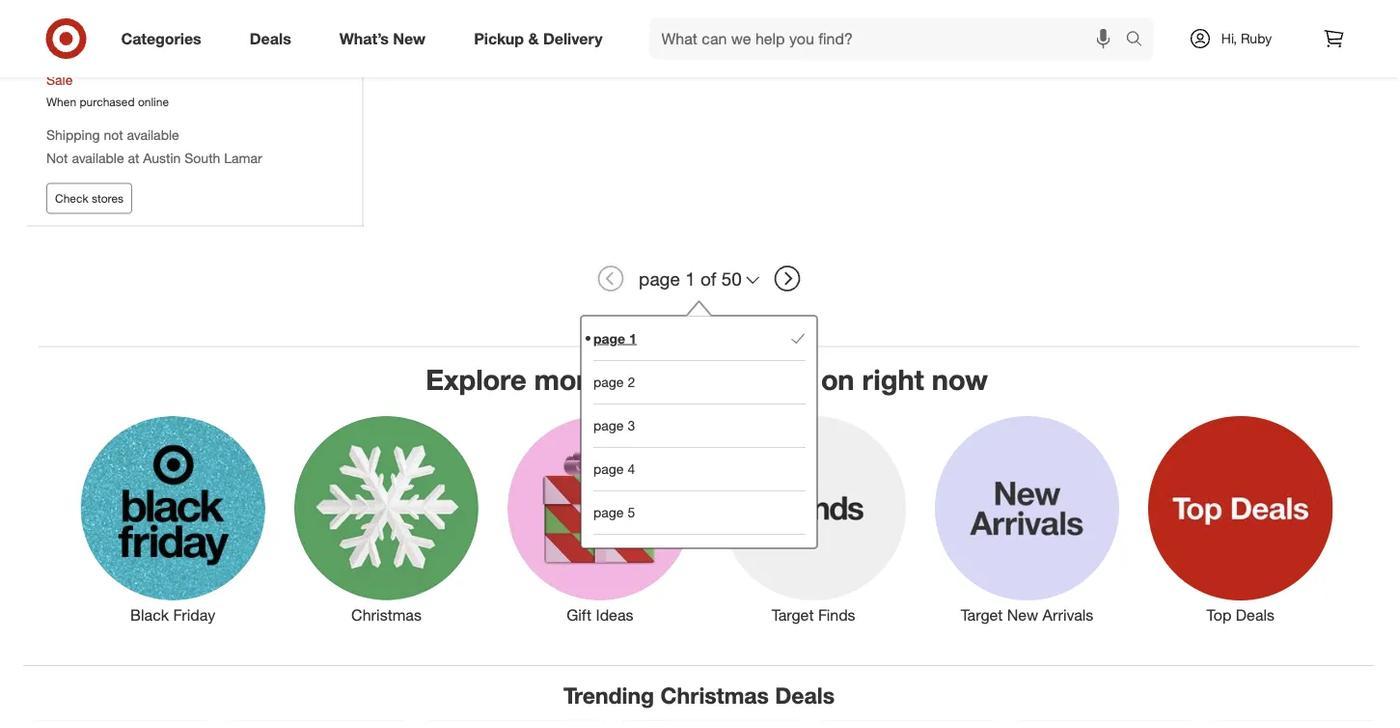 Task type: describe. For each thing, give the bounding box(es) containing it.
wondershop
[[46, 2, 123, 19]]

top
[[1207, 606, 1232, 625]]

on
[[821, 363, 855, 397]]

explore
[[426, 363, 527, 397]]

1 for page 1 of 50
[[686, 268, 696, 290]]

search
[[1117, 31, 1164, 50]]

target finds
[[772, 606, 856, 625]]

page for page 4
[[593, 461, 624, 478]]

page for page 3
[[593, 417, 624, 434]]

top deals
[[1207, 606, 1275, 625]]

black friday link
[[66, 413, 280, 627]]

trending
[[564, 682, 655, 709]]

check
[[55, 192, 88, 206]]

0 vertical spatial deals
[[250, 29, 291, 48]]

0 horizontal spatial christmas
[[351, 606, 422, 625]]

gift ideas link
[[493, 413, 707, 627]]

page for page 5
[[593, 504, 624, 521]]

5
[[627, 504, 635, 521]]

south
[[185, 150, 220, 167]]

categories link
[[105, 17, 226, 60]]

page 5
[[593, 504, 635, 521]]

purchased
[[80, 95, 135, 109]]

more
[[534, 363, 603, 397]]

0 vertical spatial available
[[127, 126, 179, 143]]

page for page 6
[[593, 548, 624, 564]]

christmas link
[[280, 413, 493, 627]]

right
[[863, 363, 925, 397]]

target new arrivals
[[961, 606, 1094, 625]]

at
[[128, 150, 139, 167]]

page 1
[[593, 330, 636, 347]]

gift ideas
[[567, 606, 634, 625]]

sale
[[46, 71, 73, 88]]

target finds link
[[707, 413, 921, 627]]

black
[[130, 606, 169, 625]]

new for target
[[1008, 606, 1039, 625]]

page 6
[[593, 548, 635, 564]]

2 vertical spatial deals
[[775, 682, 835, 709]]

pickup & delivery
[[474, 29, 603, 48]]

finds
[[819, 606, 856, 625]]

page 1 link
[[593, 317, 806, 360]]



Task type: vqa. For each thing, say whether or not it's contained in the screenshot.
the check within the button
no



Task type: locate. For each thing, give the bounding box(es) containing it.
online
[[138, 95, 169, 109]]

page inside dropdown button
[[639, 268, 681, 290]]

target for target finds
[[772, 606, 814, 625]]

page 5 link
[[593, 491, 806, 534]]

page up the page 2
[[593, 330, 625, 347]]

1 left "50"
[[686, 268, 696, 290]]

not
[[46, 150, 68, 167]]

categories
[[121, 29, 201, 48]]

deals down the target finds
[[775, 682, 835, 709]]

check stores button
[[46, 184, 132, 214]]

new left arrivals
[[1008, 606, 1039, 625]]

What can we help you find? suggestions appear below search field
[[650, 17, 1131, 60]]

what's
[[340, 29, 389, 48]]

&
[[529, 29, 539, 48]]

page left 3
[[593, 417, 624, 434]]

page 4
[[593, 461, 635, 478]]

explore more of what's going on right now
[[426, 363, 988, 397]]

stores
[[92, 192, 124, 206]]

target new arrivals link
[[921, 413, 1134, 627]]

trending christmas deals
[[564, 682, 835, 709]]

available
[[127, 126, 179, 143], [72, 150, 124, 167]]

1 vertical spatial new
[[1008, 606, 1039, 625]]

page left 4
[[593, 461, 624, 478]]

page for page 1
[[593, 330, 625, 347]]

deals
[[250, 29, 291, 48], [1237, 606, 1275, 625], [775, 682, 835, 709]]

now
[[932, 363, 988, 397]]

6
[[627, 548, 635, 564]]

0 vertical spatial of
[[701, 268, 717, 290]]

1 horizontal spatial of
[[701, 268, 717, 290]]

1 horizontal spatial christmas
[[661, 682, 769, 709]]

0 vertical spatial 1
[[686, 268, 696, 290]]

0 vertical spatial christmas
[[351, 606, 422, 625]]

what's new
[[340, 29, 426, 48]]

page 2
[[593, 374, 635, 391]]

what's
[[645, 363, 731, 397]]

top deals link
[[1134, 413, 1348, 627]]

$3.50
[[46, 50, 84, 69]]

page 4 link
[[593, 447, 806, 491]]

target for target new arrivals
[[961, 606, 1003, 625]]

what's new link
[[323, 17, 450, 60]]

available down not
[[72, 150, 124, 167]]

1 vertical spatial of
[[611, 363, 637, 397]]

of
[[701, 268, 717, 290], [611, 363, 637, 397]]

not
[[104, 126, 123, 143]]

50
[[722, 268, 742, 290]]

ruby
[[1241, 30, 1273, 47]]

deals link
[[233, 17, 315, 60]]

new inside 'link'
[[1008, 606, 1039, 625]]

shipping not available not available at austin south lamar
[[46, 126, 262, 167]]

page 6 link
[[593, 534, 806, 577]]

lamar
[[224, 150, 262, 167]]

0 horizontal spatial new
[[393, 29, 426, 48]]

check stores
[[55, 192, 124, 206]]

pickup
[[474, 29, 524, 48]]

target inside 'link'
[[961, 606, 1003, 625]]

1 horizontal spatial available
[[127, 126, 179, 143]]

new
[[393, 29, 426, 48], [1008, 606, 1039, 625]]

1 target from the left
[[772, 606, 814, 625]]

target left arrivals
[[961, 606, 1003, 625]]

of left "50"
[[701, 268, 717, 290]]

page left 5
[[593, 504, 624, 521]]

0 horizontal spatial target
[[772, 606, 814, 625]]

page left 6
[[593, 548, 624, 564]]

going
[[739, 363, 814, 397]]

1 horizontal spatial new
[[1008, 606, 1039, 625]]

when
[[46, 95, 76, 109]]

available up austin
[[127, 126, 179, 143]]

of down the "page 1" on the top of page
[[611, 363, 637, 397]]

page 1 of 50 button
[[631, 258, 768, 300]]

page up page 1 link
[[639, 268, 681, 290]]

deals left what's
[[250, 29, 291, 48]]

4
[[627, 461, 635, 478]]

arrivals
[[1043, 606, 1094, 625]]

ideas
[[596, 606, 634, 625]]

deals right the top in the bottom right of the page
[[1237, 606, 1275, 625]]

1 up 2 on the left of the page
[[629, 330, 636, 347]]

page
[[639, 268, 681, 290], [593, 330, 625, 347], [593, 374, 624, 391], [593, 417, 624, 434], [593, 461, 624, 478], [593, 504, 624, 521], [593, 548, 624, 564]]

target
[[772, 606, 814, 625], [961, 606, 1003, 625]]

page 3
[[593, 417, 635, 434]]

austin
[[143, 150, 181, 167]]

christmas
[[351, 606, 422, 625], [661, 682, 769, 709]]

target left 'finds'
[[772, 606, 814, 625]]

pickup & delivery link
[[458, 17, 627, 60]]

1 vertical spatial deals
[[1237, 606, 1275, 625]]

page 1 of 50
[[639, 268, 742, 290]]

$3.50 reg sale when purchased online
[[46, 50, 169, 109]]

page for page 2
[[593, 374, 624, 391]]

1 vertical spatial 1
[[629, 330, 636, 347]]

2
[[627, 374, 635, 391]]

1 vertical spatial christmas
[[661, 682, 769, 709]]

shipping
[[46, 126, 100, 143]]

reg
[[88, 51, 107, 68]]

0 horizontal spatial of
[[611, 363, 637, 397]]

0 vertical spatial new
[[393, 29, 426, 48]]

delivery
[[543, 29, 603, 48]]

page 2 link
[[593, 360, 806, 404]]

page left 2 on the left of the page
[[593, 374, 624, 391]]

new right what's
[[393, 29, 426, 48]]

new for what's
[[393, 29, 426, 48]]

hi, ruby
[[1222, 30, 1273, 47]]

1 horizontal spatial 1
[[686, 268, 696, 290]]

2 target from the left
[[961, 606, 1003, 625]]

of inside dropdown button
[[701, 268, 717, 290]]

1 horizontal spatial target
[[961, 606, 1003, 625]]

friday
[[173, 606, 216, 625]]

black friday
[[130, 606, 216, 625]]

page for page 1 of 50
[[639, 268, 681, 290]]

1
[[686, 268, 696, 290], [629, 330, 636, 347]]

hi,
[[1222, 30, 1238, 47]]

gift
[[567, 606, 592, 625]]

1 horizontal spatial deals
[[775, 682, 835, 709]]

wondershop link
[[46, 1, 204, 20]]

0 horizontal spatial 1
[[629, 330, 636, 347]]

0 horizontal spatial available
[[72, 150, 124, 167]]

search button
[[1117, 17, 1164, 64]]

2 horizontal spatial deals
[[1237, 606, 1275, 625]]

page 3 link
[[593, 404, 806, 447]]

3
[[627, 417, 635, 434]]

of for more
[[611, 363, 637, 397]]

1 inside page 1 of 50 dropdown button
[[686, 268, 696, 290]]

1 for page 1
[[629, 330, 636, 347]]

1 vertical spatial available
[[72, 150, 124, 167]]

1 inside page 1 link
[[629, 330, 636, 347]]

0 horizontal spatial deals
[[250, 29, 291, 48]]

of for 1
[[701, 268, 717, 290]]

page inside "link"
[[593, 461, 624, 478]]



